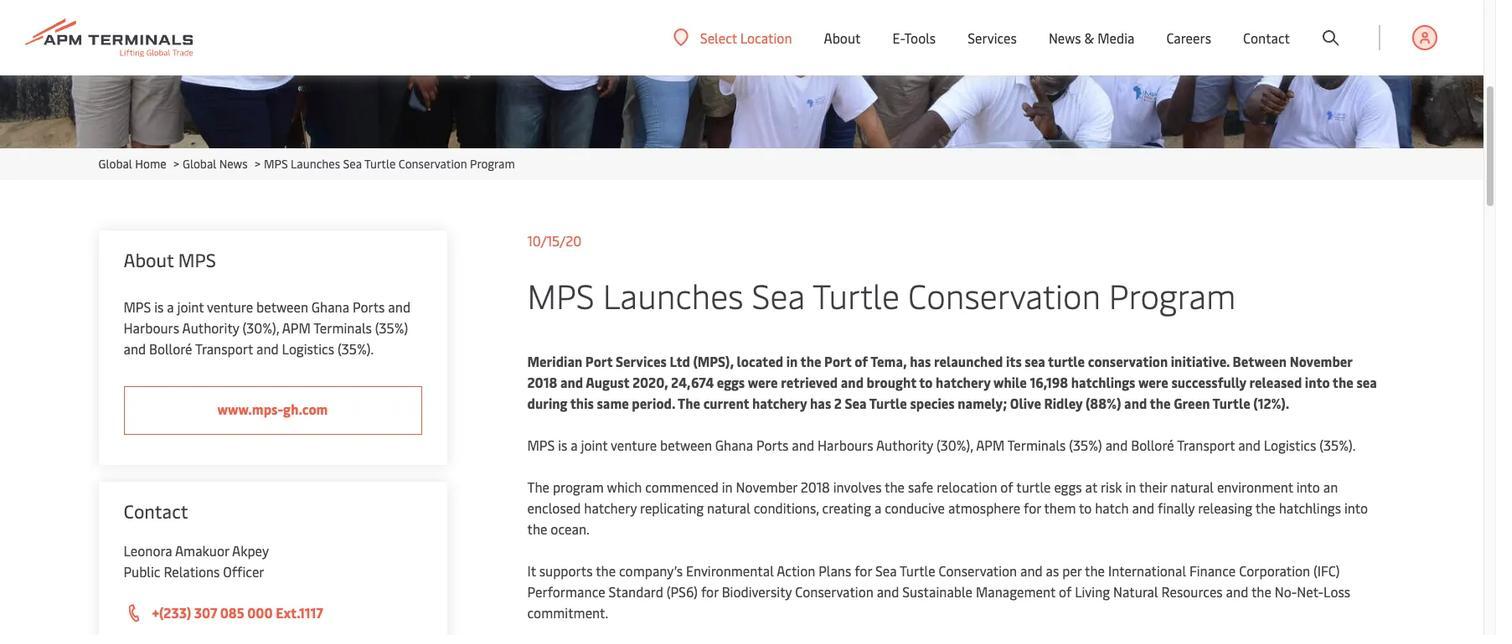 Task type: describe. For each thing, give the bounding box(es) containing it.
1 horizontal spatial hatchery
[[752, 394, 807, 412]]

of inside the program which commenced in november 2018 involves the safe relocation of turtle eggs at risk in their natural environment into an enclosed hatchery replicating natural conditions, creating a conducive atmosphere for them to hatch and finally releasing the hatchlings into the ocean.
[[1001, 478, 1014, 496]]

it supports the company's environmental action plans for sea turtle conservation and as per the international finance corporation (ifc) performance standard (ps6) for biodiversity conservation and sustainable management of living natural resources and the no-net-loss commitment.
[[527, 561, 1351, 622]]

+(233)  307 085 000  ext.1117 link
[[124, 602, 422, 624]]

an
[[1324, 478, 1338, 496]]

involves
[[833, 478, 882, 496]]

hatch
[[1095, 499, 1129, 517]]

conducive
[[885, 499, 945, 517]]

media
[[1098, 28, 1135, 47]]

hatchlings inside the program which commenced in november 2018 involves the safe relocation of turtle eggs at risk in their natural environment into an enclosed hatchery replicating natural conditions, creating a conducive atmosphere for them to hatch and finally releasing the hatchlings into the ocean.
[[1279, 499, 1341, 517]]

turtle inside meridian port services ltd (mps), located in the port of tema, has relaunched its sea turtle conservation initiative. between november 2018 and august 2020, 24,674 eggs were retrieved and brought to hatchery while 16,198 hatchlings were successfully released into the sea during this same period. the current hatchery has 2 sea turtle species namely; olive ridley (88%) and the green turtle (12%).
[[1048, 352, 1085, 370]]

sea inside meridian port services ltd (mps), located in the port of tema, has relaunched its sea turtle conservation initiative. between november 2018 and august 2020, 24,674 eggs were retrieved and brought to hatchery while 16,198 hatchlings were successfully released into the sea during this same period. the current hatchery has 2 sea turtle species namely; olive ridley (88%) and the green turtle (12%).
[[845, 394, 867, 412]]

0 vertical spatial program
[[470, 156, 515, 172]]

transport for meridian port services ltd (mps), located in the port of tema, has relaunched its sea turtle conservation initiative. between november 2018 and august 2020, 24,674 eggs were retrieved and brought to hatchery while 16,198 hatchlings were successfully released into the sea during this same period. the current hatchery has 2 sea turtle species namely; olive ridley (88%) and the green turtle (12%).
[[1177, 436, 1235, 454]]

0 vertical spatial launches
[[291, 156, 340, 172]]

corporation
[[1239, 561, 1310, 580]]

tema,
[[871, 352, 907, 370]]

the left green
[[1150, 394, 1171, 412]]

harbours for port
[[818, 436, 874, 454]]

location
[[740, 28, 792, 47]]

1 port from the left
[[586, 352, 613, 370]]

services button
[[968, 0, 1017, 75]]

venture for mps
[[207, 297, 253, 316]]

akpey
[[232, 541, 269, 560]]

(30%), for mps
[[243, 318, 279, 337]]

safe
[[908, 478, 934, 496]]

0 horizontal spatial in
[[722, 478, 733, 496]]

+(233)  307 085 000  ext.1117
[[152, 603, 323, 622]]

officer
[[223, 562, 264, 581]]

successfully
[[1172, 373, 1247, 391]]

resources
[[1162, 582, 1223, 601]]

2 were from the left
[[1139, 373, 1169, 391]]

ext.1117
[[276, 603, 323, 622]]

public
[[124, 562, 160, 581]]

period.
[[632, 394, 675, 412]]

2 horizontal spatial in
[[1126, 478, 1136, 496]]

is for meridian port services ltd (mps), located in the port of tema, has relaunched its sea turtle conservation initiative. between november 2018 and august 2020, 24,674 eggs were retrieved and brought to hatchery while 16,198 hatchlings were successfully released into the sea during this same period. the current hatchery has 2 sea turtle species namely; olive ridley (88%) and the green turtle (12%).
[[558, 436, 568, 454]]

e-tools button
[[893, 0, 936, 75]]

e-
[[893, 28, 905, 47]]

commitment.
[[527, 603, 608, 622]]

retrieved
[[781, 373, 838, 391]]

released
[[1250, 373, 1302, 391]]

joint for port
[[581, 436, 608, 454]]

(35%) for meridian port services ltd (mps), located in the port of tema, has relaunched its sea turtle conservation initiative. between november 2018 and august 2020, 24,674 eggs were retrieved and brought to hatchery while 16,198 hatchlings were successfully released into the sea during this same period. the current hatchery has 2 sea turtle species namely; olive ridley (88%) and the green turtle (12%).
[[1069, 436, 1102, 454]]

select
[[700, 28, 737, 47]]

located
[[737, 352, 783, 370]]

their
[[1139, 478, 1167, 496]]

november inside the program which commenced in november 2018 involves the safe relocation of turtle eggs at risk in their natural environment into an enclosed hatchery replicating natural conditions, creating a conducive atmosphere for them to hatch and finally releasing the hatchlings into the ocean.
[[736, 478, 798, 496]]

home
[[135, 156, 166, 172]]

tools
[[905, 28, 936, 47]]

initiative.
[[1171, 352, 1230, 370]]

about for about
[[824, 28, 861, 47]]

brought
[[867, 373, 917, 391]]

0 vertical spatial contact
[[1243, 28, 1290, 47]]

no-
[[1275, 582, 1297, 601]]

services inside meridian port services ltd (mps), located in the port of tema, has relaunched its sea turtle conservation initiative. between november 2018 and august 2020, 24,674 eggs were retrieved and brought to hatchery while 16,198 hatchlings were successfully released into the sea during this same period. the current hatchery has 2 sea turtle species namely; olive ridley (88%) and the green turtle (12%).
[[616, 352, 667, 370]]

global news link
[[183, 156, 248, 172]]

2 vertical spatial into
[[1345, 499, 1368, 517]]

news inside news & media popup button
[[1049, 28, 1081, 47]]

is for about mps
[[154, 297, 164, 316]]

sustainable
[[903, 582, 973, 601]]

international
[[1108, 561, 1186, 580]]

news & media
[[1049, 28, 1135, 47]]

a for about mps
[[167, 297, 174, 316]]

management
[[976, 582, 1056, 601]]

the up "standard"
[[596, 561, 616, 580]]

news & media button
[[1049, 0, 1135, 75]]

logistics for about mps
[[282, 339, 334, 358]]

green
[[1174, 394, 1210, 412]]

ocean.
[[551, 519, 590, 538]]

1 vertical spatial natural
[[707, 499, 751, 517]]

www.mps-gh.com
[[217, 400, 328, 418]]

authority for port
[[876, 436, 933, 454]]

releasing
[[1198, 499, 1253, 517]]

1 were from the left
[[748, 373, 778, 391]]

loss
[[1324, 582, 1351, 601]]

1 horizontal spatial launches
[[603, 272, 744, 318]]

select location button
[[673, 28, 792, 47]]

risk
[[1101, 478, 1122, 496]]

environment
[[1217, 478, 1293, 496]]

turtle inside the program which commenced in november 2018 involves the safe relocation of turtle eggs at risk in their natural environment into an enclosed hatchery replicating natural conditions, creating a conducive atmosphere for them to hatch and finally releasing the hatchlings into the ocean.
[[1017, 478, 1051, 496]]

joint for mps
[[177, 297, 204, 316]]

bolloré for about mps
[[149, 339, 192, 358]]

www.mps-gh.com link
[[124, 386, 422, 435]]

(12%).
[[1254, 394, 1290, 412]]

(ifc)
[[1314, 561, 1340, 580]]

0 horizontal spatial has
[[810, 394, 831, 412]]

between for mps
[[256, 297, 308, 316]]

november inside meridian port services ltd (mps), located in the port of tema, has relaunched its sea turtle conservation initiative. between november 2018 and august 2020, 24,674 eggs were retrieved and brought to hatchery while 16,198 hatchlings were successfully released into the sea during this same period. the current hatchery has 2 sea turtle species namely; olive ridley (88%) and the green turtle (12%).
[[1290, 352, 1353, 370]]

+(233)
[[152, 603, 191, 622]]

conditions,
[[754, 499, 819, 517]]

about for about mps
[[124, 247, 174, 272]]

mps for meridian port services ltd (mps), located in the port of tema, has relaunched its sea turtle conservation initiative. between november 2018 and august 2020, 24,674 eggs were retrieved and brought to hatchery while 16,198 hatchlings were successfully released into the sea during this same period. the current hatchery has 2 sea turtle species namely; olive ridley (88%) and the green turtle (12%).
[[527, 436, 555, 454]]

0 horizontal spatial contact
[[124, 499, 188, 524]]

supports
[[539, 561, 593, 580]]

(88%)
[[1086, 394, 1121, 412]]

between for port
[[660, 436, 712, 454]]

olive
[[1010, 394, 1041, 412]]

apm for port
[[976, 436, 1005, 454]]

meridian
[[527, 352, 583, 370]]

(ps6)
[[667, 582, 698, 601]]

natural
[[1114, 582, 1158, 601]]

net-
[[1297, 582, 1324, 601]]

the program which commenced in november 2018 involves the safe relocation of turtle eggs at risk in their natural environment into an enclosed hatchery replicating natural conditions, creating a conducive atmosphere for them to hatch and finally releasing the hatchlings into the ocean.
[[527, 478, 1368, 538]]

gh.com
[[283, 400, 328, 418]]

mps for about mps
[[124, 297, 151, 316]]

0 vertical spatial hatchery
[[936, 373, 991, 391]]

species
[[910, 394, 955, 412]]

0 vertical spatial sea
[[1025, 352, 1045, 370]]

per
[[1063, 561, 1082, 580]]

the right released
[[1333, 373, 1354, 391]]

1 horizontal spatial has
[[910, 352, 931, 370]]

global home link
[[98, 156, 166, 172]]

eggs inside the program which commenced in november 2018 involves the safe relocation of turtle eggs at risk in their natural environment into an enclosed hatchery replicating natural conditions, creating a conducive atmosphere for them to hatch and finally releasing the hatchlings into the ocean.
[[1054, 478, 1082, 496]]

into inside meridian port services ltd (mps), located in the port of tema, has relaunched its sea turtle conservation initiative. between november 2018 and august 2020, 24,674 eggs were retrieved and brought to hatchery while 16,198 hatchlings were successfully released into the sea during this same period. the current hatchery has 2 sea turtle species namely; olive ridley (88%) and the green turtle (12%).
[[1305, 373, 1330, 391]]

to inside the program which commenced in november 2018 involves the safe relocation of turtle eggs at risk in their natural environment into an enclosed hatchery replicating natural conditions, creating a conducive atmosphere for them to hatch and finally releasing the hatchlings into the ocean.
[[1079, 499, 1092, 517]]

1 horizontal spatial natural
[[1171, 478, 1214, 496]]

authority for mps
[[182, 318, 239, 337]]

finally
[[1158, 499, 1195, 517]]

leonora amakuor akpey public relations officer
[[124, 541, 269, 581]]

about button
[[824, 0, 861, 75]]

while
[[994, 373, 1027, 391]]

at
[[1086, 478, 1098, 496]]

1 vertical spatial into
[[1297, 478, 1320, 496]]

2
[[834, 394, 842, 412]]

the inside the program which commenced in november 2018 involves the safe relocation of turtle eggs at risk in their natural environment into an enclosed hatchery replicating natural conditions, creating a conducive atmosphere for them to hatch and finally releasing the hatchlings into the ocean.
[[527, 478, 550, 496]]

0 horizontal spatial for
[[701, 582, 719, 601]]



Task type: vqa. For each thing, say whether or not it's contained in the screenshot.
the topmost the Launches
yes



Task type: locate. For each thing, give the bounding box(es) containing it.
relaunched
[[934, 352, 1003, 370]]

the down the enclosed
[[527, 519, 548, 538]]

it
[[527, 561, 536, 580]]

the
[[678, 394, 700, 412], [527, 478, 550, 496]]

0 horizontal spatial 2018
[[527, 373, 557, 391]]

the up retrieved
[[801, 352, 822, 370]]

performance
[[527, 582, 606, 601]]

0 vertical spatial (35%).
[[338, 339, 374, 358]]

during
[[527, 394, 568, 412]]

0 vertical spatial has
[[910, 352, 931, 370]]

0 horizontal spatial to
[[919, 373, 933, 391]]

0 horizontal spatial (35%)
[[375, 318, 408, 337]]

november
[[1290, 352, 1353, 370], [736, 478, 798, 496]]

1 vertical spatial a
[[571, 436, 578, 454]]

(30%), up relocation
[[937, 436, 973, 454]]

company's
[[619, 561, 683, 580]]

1 > from the left
[[173, 156, 179, 172]]

mps is a joint venture between ghana ports and harbours authority (30%), apm terminals (35%) and bolloré transport and logistics (35%). for port
[[527, 436, 1356, 454]]

the left no-
[[1252, 582, 1272, 601]]

ltd
[[670, 352, 690, 370]]

1 horizontal spatial sea
[[1357, 373, 1377, 391]]

a for meridian port services ltd (mps), located in the port of tema, has relaunched its sea turtle conservation initiative. between november 2018 and august 2020, 24,674 eggs were retrieved and brought to hatchery while 16,198 hatchlings were successfully released into the sea during this same period. the current hatchery has 2 sea turtle species namely; olive ridley (88%) and the green turtle (12%).
[[571, 436, 578, 454]]

global
[[98, 156, 132, 172], [183, 156, 216, 172]]

1 vertical spatial to
[[1079, 499, 1092, 517]]

replicating
[[640, 499, 704, 517]]

0 vertical spatial transport
[[195, 339, 253, 358]]

1 vertical spatial transport
[[1177, 436, 1235, 454]]

0 vertical spatial authority
[[182, 318, 239, 337]]

1 horizontal spatial harbours
[[818, 436, 874, 454]]

0 horizontal spatial eggs
[[717, 373, 745, 391]]

november up conditions,
[[736, 478, 798, 496]]

&
[[1085, 28, 1095, 47]]

1 horizontal spatial (35%).
[[1320, 436, 1356, 454]]

1 global from the left
[[98, 156, 132, 172]]

0 horizontal spatial program
[[470, 156, 515, 172]]

1 vertical spatial launches
[[603, 272, 744, 318]]

1 horizontal spatial november
[[1290, 352, 1353, 370]]

a down about mps
[[167, 297, 174, 316]]

(35%) for about mps
[[375, 318, 408, 337]]

1 horizontal spatial port
[[825, 352, 852, 370]]

action
[[777, 561, 815, 580]]

1 horizontal spatial terminals
[[1008, 436, 1066, 454]]

sea inside it supports the company's environmental action plans for sea turtle conservation and as per the international finance corporation (ifc) performance standard (ps6) for biodiversity conservation and sustainable management of living natural resources and the no-net-loss commitment.
[[875, 561, 897, 580]]

0 vertical spatial harbours
[[124, 318, 179, 337]]

turtle up "16,198"
[[1048, 352, 1085, 370]]

the up living
[[1085, 561, 1105, 580]]

harbours down about mps
[[124, 318, 179, 337]]

authority
[[182, 318, 239, 337], [876, 436, 933, 454]]

global left home
[[98, 156, 132, 172]]

201015 meridian port services 01 image
[[0, 0, 1484, 148]]

2 > from the left
[[255, 156, 261, 172]]

terminals for about mps
[[314, 318, 372, 337]]

0 horizontal spatial news
[[219, 156, 248, 172]]

hatchery down relaunched
[[936, 373, 991, 391]]

apm up gh.com
[[282, 318, 311, 337]]

307
[[194, 603, 217, 622]]

to down at
[[1079, 499, 1092, 517]]

to inside meridian port services ltd (mps), located in the port of tema, has relaunched its sea turtle conservation initiative. between november 2018 and august 2020, 24,674 eggs were retrieved and brought to hatchery while 16,198 hatchlings were successfully released into the sea during this same period. the current hatchery has 2 sea turtle species namely; olive ridley (88%) and the green turtle (12%).
[[919, 373, 933, 391]]

turtle
[[364, 156, 396, 172], [813, 272, 900, 318], [869, 394, 907, 412], [1213, 394, 1251, 412], [900, 561, 936, 580]]

creating
[[822, 499, 871, 517]]

the left safe
[[885, 478, 905, 496]]

ridley
[[1044, 394, 1083, 412]]

1 horizontal spatial (35%)
[[1069, 436, 1102, 454]]

0 horizontal spatial of
[[855, 352, 868, 370]]

services right 'tools'
[[968, 28, 1017, 47]]

1 horizontal spatial eggs
[[1054, 478, 1082, 496]]

0 horizontal spatial between
[[256, 297, 308, 316]]

1 horizontal spatial to
[[1079, 499, 1092, 517]]

of down per
[[1059, 582, 1072, 601]]

1 horizontal spatial services
[[968, 28, 1017, 47]]

hatchery inside the program which commenced in november 2018 involves the safe relocation of turtle eggs at risk in their natural environment into an enclosed hatchery replicating natural conditions, creating a conducive atmosphere for them to hatch and finally releasing the hatchlings into the ocean.
[[584, 499, 637, 517]]

www.mps-
[[217, 400, 283, 418]]

natural down the 'commenced'
[[707, 499, 751, 517]]

were down conservation
[[1139, 373, 1169, 391]]

meridian port services ltd (mps), located in the port of tema, has relaunched its sea turtle conservation initiative. between november 2018 and august 2020, 24,674 eggs were retrieved and brought to hatchery while 16,198 hatchlings were successfully released into the sea during this same period. the current hatchery has 2 sea turtle species namely; olive ridley (88%) and the green turtle (12%).
[[527, 352, 1377, 412]]

hatchlings
[[1071, 373, 1136, 391], [1279, 499, 1341, 517]]

(35%). for about mps
[[338, 339, 374, 358]]

venture down about mps
[[207, 297, 253, 316]]

2 vertical spatial hatchery
[[584, 499, 637, 517]]

0 vertical spatial between
[[256, 297, 308, 316]]

transport down green
[[1177, 436, 1235, 454]]

1 horizontal spatial program
[[1109, 272, 1236, 318]]

into
[[1305, 373, 1330, 391], [1297, 478, 1320, 496], [1345, 499, 1368, 517]]

is down about mps
[[154, 297, 164, 316]]

living
[[1075, 582, 1110, 601]]

terminals
[[314, 318, 372, 337], [1008, 436, 1066, 454]]

0 vertical spatial natural
[[1171, 478, 1214, 496]]

mps is a joint venture between ghana ports and harbours authority (30%), apm terminals (35%) and bolloré transport and logistics (35%). down 'species'
[[527, 436, 1356, 454]]

bolloré
[[149, 339, 192, 358], [1131, 436, 1174, 454]]

1 horizontal spatial ports
[[757, 436, 789, 454]]

2018 inside the program which commenced in november 2018 involves the safe relocation of turtle eggs at risk in their natural environment into an enclosed hatchery replicating natural conditions, creating a conducive atmosphere for them to hatch and finally releasing the hatchlings into the ocean.
[[801, 478, 830, 496]]

venture
[[207, 297, 253, 316], [611, 436, 657, 454]]

a up program
[[571, 436, 578, 454]]

a
[[167, 297, 174, 316], [571, 436, 578, 454], [875, 499, 882, 517]]

eggs up current at the bottom
[[717, 373, 745, 391]]

0 horizontal spatial ports
[[353, 297, 385, 316]]

ports for port
[[757, 436, 789, 454]]

2018 up conditions,
[[801, 478, 830, 496]]

harbours for mps
[[124, 318, 179, 337]]

0 horizontal spatial bolloré
[[149, 339, 192, 358]]

joint down this
[[581, 436, 608, 454]]

services up 2020,
[[616, 352, 667, 370]]

(30%), for port
[[937, 436, 973, 454]]

harbours down 2 at the right of the page
[[818, 436, 874, 454]]

turtle up 'them'
[[1017, 478, 1051, 496]]

in inside meridian port services ltd (mps), located in the port of tema, has relaunched its sea turtle conservation initiative. between november 2018 and august 2020, 24,674 eggs were retrieved and brought to hatchery while 16,198 hatchlings were successfully released into the sea during this same period. the current hatchery has 2 sea turtle species namely; olive ridley (88%) and the green turtle (12%).
[[786, 352, 798, 370]]

biodiversity
[[722, 582, 792, 601]]

1 horizontal spatial 2018
[[801, 478, 830, 496]]

1 vertical spatial ports
[[757, 436, 789, 454]]

ghana for mps
[[312, 297, 349, 316]]

hatchlings up (88%)
[[1071, 373, 1136, 391]]

mps launches sea turtle conservation program
[[527, 272, 1236, 318]]

1 vertical spatial sea
[[1357, 373, 1377, 391]]

hatchery down which
[[584, 499, 637, 517]]

conservation
[[1088, 352, 1168, 370]]

1 vertical spatial bolloré
[[1131, 436, 1174, 454]]

launches
[[291, 156, 340, 172], [603, 272, 744, 318]]

1 vertical spatial the
[[527, 478, 550, 496]]

1 horizontal spatial in
[[786, 352, 798, 370]]

authority up safe
[[876, 436, 933, 454]]

0 horizontal spatial transport
[[195, 339, 253, 358]]

transport
[[195, 339, 253, 358], [1177, 436, 1235, 454]]

hatchlings down an
[[1279, 499, 1341, 517]]

0 horizontal spatial about
[[124, 247, 174, 272]]

natural up finally
[[1171, 478, 1214, 496]]

0 vertical spatial the
[[678, 394, 700, 412]]

finance
[[1190, 561, 1236, 580]]

program
[[553, 478, 604, 496]]

of up atmosphere
[[1001, 478, 1014, 496]]

apm
[[282, 318, 311, 337], [976, 436, 1005, 454]]

0 horizontal spatial authority
[[182, 318, 239, 337]]

1 horizontal spatial venture
[[611, 436, 657, 454]]

contact up leonora
[[124, 499, 188, 524]]

1 vertical spatial mps is a joint venture between ghana ports and harbours authority (30%), apm terminals (35%) and bolloré transport and logistics (35%).
[[527, 436, 1356, 454]]

is down the during
[[558, 436, 568, 454]]

2 horizontal spatial a
[[875, 499, 882, 517]]

1 horizontal spatial news
[[1049, 28, 1081, 47]]

were
[[748, 373, 778, 391], [1139, 373, 1169, 391]]

0 horizontal spatial a
[[167, 297, 174, 316]]

of left tema,
[[855, 352, 868, 370]]

in up retrieved
[[786, 352, 798, 370]]

mps is a joint venture between ghana ports and harbours authority (30%), apm terminals (35%) and bolloré transport and logistics (35%). for mps
[[124, 297, 411, 358]]

authority down about mps
[[182, 318, 239, 337]]

1 vertical spatial contact
[[124, 499, 188, 524]]

current
[[703, 394, 749, 412]]

0 vertical spatial is
[[154, 297, 164, 316]]

of inside meridian port services ltd (mps), located in the port of tema, has relaunched its sea turtle conservation initiative. between november 2018 and august 2020, 24,674 eggs were retrieved and brought to hatchery while 16,198 hatchlings were successfully released into the sea during this same period. the current hatchery has 2 sea turtle species namely; olive ridley (88%) and the green turtle (12%).
[[855, 352, 868, 370]]

plans
[[819, 561, 852, 580]]

1 vertical spatial terminals
[[1008, 436, 1066, 454]]

sea
[[1025, 352, 1045, 370], [1357, 373, 1377, 391]]

1 horizontal spatial apm
[[976, 436, 1005, 454]]

1 vertical spatial joint
[[581, 436, 608, 454]]

hatchery
[[936, 373, 991, 391], [752, 394, 807, 412], [584, 499, 637, 517]]

1 vertical spatial program
[[1109, 272, 1236, 318]]

global right home
[[183, 156, 216, 172]]

0 vertical spatial ports
[[353, 297, 385, 316]]

eggs inside meridian port services ltd (mps), located in the port of tema, has relaunched its sea turtle conservation initiative. between november 2018 and august 2020, 24,674 eggs were retrieved and brought to hatchery while 16,198 hatchlings were successfully released into the sea during this same period. the current hatchery has 2 sea turtle species namely; olive ridley (88%) and the green turtle (12%).
[[717, 373, 745, 391]]

2 port from the left
[[825, 352, 852, 370]]

apm for mps
[[282, 318, 311, 337]]

eggs up 'them'
[[1054, 478, 1082, 496]]

joint down about mps
[[177, 297, 204, 316]]

0 horizontal spatial hatchery
[[584, 499, 637, 517]]

the down 24,674
[[678, 394, 700, 412]]

to up 'species'
[[919, 373, 933, 391]]

0 horizontal spatial port
[[586, 352, 613, 370]]

apm down namely;
[[976, 436, 1005, 454]]

turtle inside it supports the company's environmental action plans for sea turtle conservation and as per the international finance corporation (ifc) performance standard (ps6) for biodiversity conservation and sustainable management of living natural resources and the no-net-loss commitment.
[[900, 561, 936, 580]]

1 vertical spatial between
[[660, 436, 712, 454]]

namely;
[[958, 394, 1007, 412]]

enclosed
[[527, 499, 581, 517]]

port up retrieved
[[825, 352, 852, 370]]

of inside it supports the company's environmental action plans for sea turtle conservation and as per the international finance corporation (ifc) performance standard (ps6) for biodiversity conservation and sustainable management of living natural resources and the no-net-loss commitment.
[[1059, 582, 1072, 601]]

in right the 'commenced'
[[722, 478, 733, 496]]

logistics up gh.com
[[282, 339, 334, 358]]

24,674
[[671, 373, 714, 391]]

for right plans
[[855, 561, 872, 580]]

0 vertical spatial to
[[919, 373, 933, 391]]

1 vertical spatial is
[[558, 436, 568, 454]]

2018 up the during
[[527, 373, 557, 391]]

0 vertical spatial eggs
[[717, 373, 745, 391]]

hatchlings inside meridian port services ltd (mps), located in the port of tema, has relaunched its sea turtle conservation initiative. between november 2018 and august 2020, 24,674 eggs were retrieved and brought to hatchery while 16,198 hatchlings were successfully released into the sea during this same period. the current hatchery has 2 sea turtle species namely; olive ridley (88%) and the green turtle (12%).
[[1071, 373, 1136, 391]]

natural
[[1171, 478, 1214, 496], [707, 499, 751, 517]]

085
[[220, 603, 244, 622]]

and inside the program which commenced in november 2018 involves the safe relocation of turtle eggs at risk in their natural environment into an enclosed hatchery replicating natural conditions, creating a conducive atmosphere for them to hatch and finally releasing the hatchlings into the ocean.
[[1132, 499, 1155, 517]]

transport up the www.mps-
[[195, 339, 253, 358]]

bolloré for meridian port services ltd (mps), located in the port of tema, has relaunched its sea turtle conservation initiative. between november 2018 and august 2020, 24,674 eggs were retrieved and brought to hatchery while 16,198 hatchlings were successfully released into the sea during this same period. the current hatchery has 2 sea turtle species namely; olive ridley (88%) and the green turtle (12%).
[[1131, 436, 1174, 454]]

relations
[[164, 562, 220, 581]]

1 horizontal spatial about
[[824, 28, 861, 47]]

terminals for meridian port services ltd (mps), located in the port of tema, has relaunched its sea turtle conservation initiative. between november 2018 and august 2020, 24,674 eggs were retrieved and brought to hatchery while 16,198 hatchlings were successfully released into the sea during this same period. the current hatchery has 2 sea turtle species namely; olive ridley (88%) and the green turtle (12%).
[[1008, 436, 1066, 454]]

conservation
[[399, 156, 467, 172], [908, 272, 1101, 318], [939, 561, 1017, 580], [795, 582, 874, 601]]

e-tools
[[893, 28, 936, 47]]

november up released
[[1290, 352, 1353, 370]]

relocation
[[937, 478, 997, 496]]

1 horizontal spatial between
[[660, 436, 712, 454]]

0 vertical spatial mps is a joint venture between ghana ports and harbours authority (30%), apm terminals (35%) and bolloré transport and logistics (35%).
[[124, 297, 411, 358]]

hatchery down retrieved
[[752, 394, 807, 412]]

0 vertical spatial services
[[968, 28, 1017, 47]]

this
[[570, 394, 594, 412]]

logistics down the (12%). on the right bottom of the page
[[1264, 436, 1317, 454]]

has left 2 at the right of the page
[[810, 394, 831, 412]]

ghana for port
[[715, 436, 753, 454]]

1 horizontal spatial joint
[[581, 436, 608, 454]]

000
[[247, 603, 273, 622]]

about
[[824, 28, 861, 47], [124, 247, 174, 272]]

program
[[470, 156, 515, 172], [1109, 272, 1236, 318]]

logistics for meridian port services ltd (mps), located in the port of tema, has relaunched its sea turtle conservation initiative. between november 2018 and august 2020, 24,674 eggs were retrieved and brought to hatchery while 16,198 hatchlings were successfully released into the sea during this same period. the current hatchery has 2 sea turtle species namely; olive ridley (88%) and the green turtle (12%).
[[1264, 436, 1317, 454]]

atmosphere
[[948, 499, 1021, 517]]

10/15/20
[[527, 231, 582, 250]]

environmental
[[686, 561, 774, 580]]

>
[[173, 156, 179, 172], [255, 156, 261, 172]]

contact right careers popup button
[[1243, 28, 1290, 47]]

2020,
[[633, 373, 668, 391]]

mps is a joint venture between ghana ports and harbours authority (30%), apm terminals (35%) and bolloré transport and logistics (35%). up www.mps-gh.com
[[124, 297, 411, 358]]

ports for mps
[[353, 297, 385, 316]]

0 vertical spatial logistics
[[282, 339, 334, 358]]

transport for about mps
[[195, 339, 253, 358]]

has right tema,
[[910, 352, 931, 370]]

for left 'them'
[[1024, 499, 1041, 517]]

ports
[[353, 297, 385, 316], [757, 436, 789, 454]]

1 vertical spatial 2018
[[801, 478, 830, 496]]

1 vertical spatial about
[[124, 247, 174, 272]]

1 vertical spatial (35%)
[[1069, 436, 1102, 454]]

1 horizontal spatial transport
[[1177, 436, 1235, 454]]

mps for 10/15/20
[[527, 272, 595, 318]]

a down 'involves'
[[875, 499, 882, 517]]

1 vertical spatial ghana
[[715, 436, 753, 454]]

2018
[[527, 373, 557, 391], [801, 478, 830, 496]]

were down 'located'
[[748, 373, 778, 391]]

2 horizontal spatial for
[[1024, 499, 1041, 517]]

venture up which
[[611, 436, 657, 454]]

amakuor
[[175, 541, 229, 560]]

1 horizontal spatial for
[[855, 561, 872, 580]]

as
[[1046, 561, 1059, 580]]

0 horizontal spatial joint
[[177, 297, 204, 316]]

0 horizontal spatial ghana
[[312, 297, 349, 316]]

news left &
[[1049, 28, 1081, 47]]

for right the (ps6)
[[701, 582, 719, 601]]

mps is a joint venture between ghana ports and harbours authority (30%), apm terminals (35%) and bolloré transport and logistics (35%).
[[124, 297, 411, 358], [527, 436, 1356, 454]]

0 horizontal spatial natural
[[707, 499, 751, 517]]

venture for port
[[611, 436, 657, 454]]

about mps
[[124, 247, 216, 272]]

between
[[1233, 352, 1287, 370]]

0 horizontal spatial harbours
[[124, 318, 179, 337]]

1 vertical spatial logistics
[[1264, 436, 1317, 454]]

> right global news link
[[255, 156, 261, 172]]

(35%). for meridian port services ltd (mps), located in the port of tema, has relaunched its sea turtle conservation initiative. between november 2018 and august 2020, 24,674 eggs were retrieved and brought to hatchery while 16,198 hatchlings were successfully released into the sea during this same period. the current hatchery has 2 sea turtle species namely; olive ridley (88%) and the green turtle (12%).
[[1320, 436, 1356, 454]]

1 vertical spatial for
[[855, 561, 872, 580]]

0 vertical spatial venture
[[207, 297, 253, 316]]

1 horizontal spatial mps is a joint venture between ghana ports and harbours authority (30%), apm terminals (35%) and bolloré transport and logistics (35%).
[[527, 436, 1356, 454]]

1 vertical spatial hatchery
[[752, 394, 807, 412]]

0 vertical spatial joint
[[177, 297, 204, 316]]

2 vertical spatial for
[[701, 582, 719, 601]]

the up the enclosed
[[527, 478, 550, 496]]

> right home
[[173, 156, 179, 172]]

2018 inside meridian port services ltd (mps), located in the port of tema, has relaunched its sea turtle conservation initiative. between november 2018 and august 2020, 24,674 eggs were retrieved and brought to hatchery while 16,198 hatchlings were successfully released into the sea during this same period. the current hatchery has 2 sea turtle species namely; olive ridley (88%) and the green turtle (12%).
[[527, 373, 557, 391]]

services
[[968, 28, 1017, 47], [616, 352, 667, 370]]

a inside the program which commenced in november 2018 involves the safe relocation of turtle eggs at risk in their natural environment into an enclosed hatchery replicating natural conditions, creating a conducive atmosphere for them to hatch and finally releasing the hatchlings into the ocean.
[[875, 499, 882, 517]]

(mps),
[[693, 352, 734, 370]]

port up august
[[586, 352, 613, 370]]

news right home
[[219, 156, 248, 172]]

1 vertical spatial apm
[[976, 436, 1005, 454]]

the inside meridian port services ltd (mps), located in the port of tema, has relaunched its sea turtle conservation initiative. between november 2018 and august 2020, 24,674 eggs were retrieved and brought to hatchery while 16,198 hatchlings were successfully released into the sea during this same period. the current hatchery has 2 sea turtle species namely; olive ridley (88%) and the green turtle (12%).
[[678, 394, 700, 412]]

the down environment
[[1256, 499, 1276, 517]]

careers button
[[1167, 0, 1212, 75]]

its
[[1006, 352, 1022, 370]]

in right risk
[[1126, 478, 1136, 496]]

0 vertical spatial of
[[855, 352, 868, 370]]

global home > global news > mps launches sea turtle conservation program
[[98, 156, 515, 172]]

(30%), up the www.mps-
[[243, 318, 279, 337]]

16,198
[[1030, 373, 1068, 391]]

for inside the program which commenced in november 2018 involves the safe relocation of turtle eggs at risk in their natural environment into an enclosed hatchery replicating natural conditions, creating a conducive atmosphere for them to hatch and finally releasing the hatchlings into the ocean.
[[1024, 499, 1041, 517]]

1 horizontal spatial ghana
[[715, 436, 753, 454]]

1 horizontal spatial were
[[1139, 373, 1169, 391]]

0 vertical spatial into
[[1305, 373, 1330, 391]]

(35%).
[[338, 339, 374, 358], [1320, 436, 1356, 454]]

0 horizontal spatial venture
[[207, 297, 253, 316]]

contact
[[1243, 28, 1290, 47], [124, 499, 188, 524]]

0 vertical spatial a
[[167, 297, 174, 316]]

2 global from the left
[[183, 156, 216, 172]]

sea
[[343, 156, 362, 172], [752, 272, 805, 318], [845, 394, 867, 412], [875, 561, 897, 580]]

contact button
[[1243, 0, 1290, 75]]

1 horizontal spatial the
[[678, 394, 700, 412]]

1 horizontal spatial (30%),
[[937, 436, 973, 454]]

between
[[256, 297, 308, 316], [660, 436, 712, 454]]



